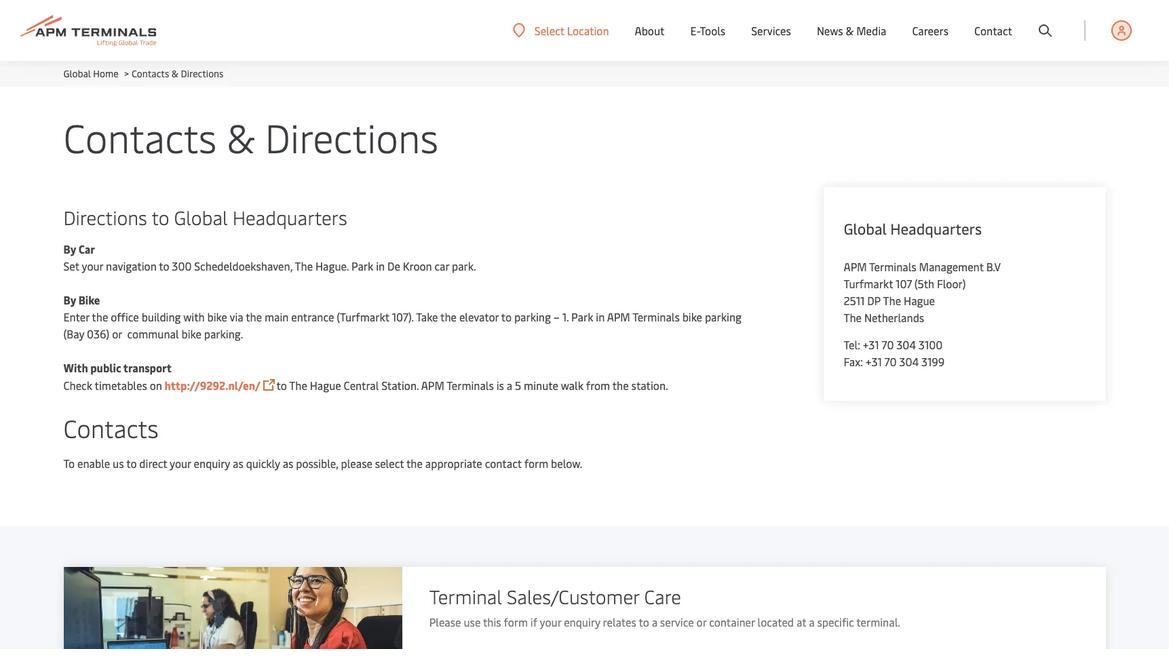 Task type: vqa. For each thing, say whether or not it's contained in the screenshot.
Service
yes



Task type: describe. For each thing, give the bounding box(es) containing it.
enter
[[63, 310, 89, 325]]

apm terminals management b.v turfmarkt 107 (5th floor) 2511 dp the hague the netherlands
[[844, 259, 1001, 325]]

contact
[[975, 23, 1013, 38]]

1 horizontal spatial a
[[652, 615, 658, 630]]

about
[[635, 23, 665, 38]]

contact button
[[975, 0, 1013, 61]]

navigation
[[106, 259, 157, 274]]

to 300
[[159, 259, 192, 274]]

select location
[[535, 23, 609, 38]]

this
[[483, 615, 501, 630]]

1 vertical spatial +31
[[866, 354, 882, 369]]

(bay
[[63, 327, 84, 341]]

1. park
[[563, 310, 594, 325]]

public
[[90, 360, 121, 375]]

0 vertical spatial 304
[[897, 337, 916, 352]]

netherlands
[[865, 310, 925, 325]]

to
[[63, 456, 75, 471]]

station.
[[632, 378, 668, 393]]

the left central
[[289, 378, 307, 393]]

http://9292.nl/en/
[[165, 378, 261, 393]]

the up the netherlands on the right of the page
[[884, 293, 902, 308]]

terminal
[[430, 584, 502, 610]]

set
[[63, 259, 79, 274]]

us
[[113, 456, 124, 471]]

tel: +31 70 304 3100 fax: +31 70 304 3199
[[844, 337, 945, 369]]

terminals inside apm terminals management b.v turfmarkt 107 (5th floor) 2511 dp the hague the netherlands
[[870, 259, 917, 274]]

0 horizontal spatial terminals
[[447, 378, 494, 393]]

timetables
[[95, 378, 147, 393]]

if
[[531, 615, 538, 630]]

by car set your navigation to 300 schedeldoekshaven, the hague. park in de kroon car park.
[[63, 242, 476, 274]]

tel:
[[844, 337, 861, 352]]

communal
[[127, 327, 179, 341]]

contacts & directions
[[63, 110, 439, 164]]

0 horizontal spatial directions
[[63, 204, 147, 230]]

use
[[464, 615, 481, 630]]

from
[[586, 378, 610, 393]]

about button
[[635, 0, 665, 61]]

located
[[758, 615, 794, 630]]

107
[[896, 276, 912, 291]]

enable
[[77, 456, 110, 471]]

107).
[[392, 310, 414, 325]]

minute
[[524, 378, 559, 393]]

with public transport check timetables on http://9292.nl/en/
[[63, 360, 261, 393]]

directions to global headquarters
[[63, 204, 348, 230]]

elevator
[[460, 310, 499, 325]]

with
[[63, 360, 88, 375]]

to inside by bike enter the office building with bike via the main entrance (turfmarkt 107). take the elevator to parking – 1. park in apm terminals bike parking (bay 036) or  communal bike parking.
[[502, 310, 512, 325]]

location
[[567, 23, 609, 38]]

sales/customer
[[507, 584, 640, 610]]

careers button
[[913, 0, 949, 61]]

via
[[230, 310, 243, 325]]

please
[[430, 615, 461, 630]]

select
[[535, 23, 565, 38]]

appropriate
[[426, 456, 483, 471]]

select
[[375, 456, 404, 471]]

global for global headquarters
[[844, 219, 887, 239]]

1 horizontal spatial bike
[[207, 310, 227, 325]]

1 vertical spatial 70
[[885, 354, 897, 369]]

to inside terminal sales/customer care please use this form if your enquiry relates to a service or container located at a specific terminal.
[[639, 615, 650, 630]]

global home > contacts & directions
[[63, 67, 224, 80]]

central
[[344, 378, 379, 393]]

enquiry inside terminal sales/customer care please use this form if your enquiry relates to a service or container located at a specific terminal.
[[564, 615, 601, 630]]

5
[[515, 378, 522, 393]]

services
[[752, 23, 792, 38]]

apm inside by bike enter the office building with bike via the main entrance (turfmarkt 107). take the elevator to parking – 1. park in apm terminals bike parking (bay 036) or  communal bike parking.
[[607, 310, 631, 325]]

is
[[497, 378, 504, 393]]

to the hague central station. apm terminals is a 5 minute walk from the station.
[[277, 378, 671, 393]]

floor)
[[938, 276, 966, 291]]

the up the 036)
[[92, 310, 108, 325]]

direct
[[139, 456, 167, 471]]

in inside by bike enter the office building with bike via the main entrance (turfmarkt 107). take the elevator to parking – 1. park in apm terminals bike parking (bay 036) or  communal bike parking.
[[596, 310, 605, 325]]

specific
[[818, 615, 855, 630]]

2 horizontal spatial bike
[[683, 310, 703, 325]]

relates
[[603, 615, 637, 630]]

1 vertical spatial hague
[[310, 378, 341, 393]]

hague.
[[316, 259, 349, 274]]

apm inside apm terminals management b.v turfmarkt 107 (5th floor) 2511 dp the hague the netherlands
[[844, 259, 867, 274]]

station.
[[382, 378, 419, 393]]

by for by car set your navigation to 300 schedeldoekshaven, the hague. park in de kroon car park.
[[63, 242, 76, 257]]

2 parking from the left
[[705, 310, 742, 325]]

& for news
[[846, 23, 854, 38]]

apm stock global 500 image
[[63, 568, 402, 650]]

select location button
[[513, 23, 609, 38]]

tools
[[700, 23, 726, 38]]

0 vertical spatial 70
[[882, 337, 894, 352]]

0 horizontal spatial a
[[507, 378, 513, 393]]

3100
[[919, 337, 943, 352]]

0 horizontal spatial apm
[[421, 378, 445, 393]]

0 horizontal spatial &
[[172, 67, 179, 80]]

global headquarters
[[844, 219, 982, 239]]

building
[[142, 310, 181, 325]]



Task type: locate. For each thing, give the bounding box(es) containing it.
contacts up us
[[63, 411, 159, 445]]

2 horizontal spatial terminals
[[870, 259, 917, 274]]

headquarters up management
[[891, 219, 982, 239]]

304 left 3100
[[897, 337, 916, 352]]

below.
[[551, 456, 583, 471]]

1 vertical spatial in
[[596, 310, 605, 325]]

in inside the by car set your navigation to 300 schedeldoekshaven, the hague. park in de kroon car park.
[[376, 259, 385, 274]]

entrance
[[291, 310, 334, 325]]

your right 'direct'
[[170, 456, 191, 471]]

park
[[352, 259, 374, 274]]

by for by bike enter the office building with bike via the main entrance (turfmarkt 107). take the elevator to parking – 1. park in apm terminals bike parking (bay 036) or  communal bike parking.
[[63, 293, 76, 308]]

contacts
[[132, 67, 169, 80], [63, 110, 217, 164], [63, 411, 159, 445]]

0 vertical spatial contacts
[[132, 67, 169, 80]]

global left home
[[63, 67, 91, 80]]

1 horizontal spatial your
[[170, 456, 191, 471]]

0 horizontal spatial enquiry
[[194, 456, 230, 471]]

on
[[150, 378, 162, 393]]

terminal sales/customer care please use this form if your enquiry relates to a service or container located at a specific terminal.
[[430, 584, 901, 630]]

0 horizontal spatial parking
[[515, 310, 551, 325]]

turfmarkt
[[844, 276, 894, 291]]

0 horizontal spatial headquarters
[[233, 204, 348, 230]]

1 horizontal spatial apm
[[607, 310, 631, 325]]

your right the if
[[540, 615, 562, 630]]

&
[[846, 23, 854, 38], [172, 67, 179, 80], [227, 110, 255, 164]]

home
[[93, 67, 119, 80]]

(turfmarkt
[[337, 310, 390, 325]]

your inside the by car set your navigation to 300 schedeldoekshaven, the hague. park in de kroon car park.
[[82, 259, 103, 274]]

hague left central
[[310, 378, 341, 393]]

office
[[111, 310, 139, 325]]

take the
[[416, 310, 457, 325]]

0 vertical spatial hague
[[904, 293, 936, 308]]

kroon
[[403, 259, 432, 274]]

form left the if
[[504, 615, 528, 630]]

2511
[[844, 293, 865, 308]]

enquiry down sales/customer
[[564, 615, 601, 630]]

the down "2511"
[[844, 310, 862, 325]]

the left "hague."
[[295, 259, 313, 274]]

0 horizontal spatial your
[[82, 259, 103, 274]]

2 vertical spatial your
[[540, 615, 562, 630]]

2 vertical spatial terminals
[[447, 378, 494, 393]]

2 horizontal spatial &
[[846, 23, 854, 38]]

as right quickly
[[283, 456, 294, 471]]

global for global home > contacts & directions
[[63, 67, 91, 80]]

3199
[[922, 354, 945, 369]]

dp
[[868, 293, 881, 308]]

de
[[388, 259, 400, 274]]

the
[[92, 310, 108, 325], [246, 310, 262, 325], [613, 378, 629, 393], [407, 456, 423, 471]]

possible,
[[296, 456, 338, 471]]

park.
[[452, 259, 476, 274]]

your down car
[[82, 259, 103, 274]]

0 vertical spatial directions
[[181, 67, 224, 80]]

enquiry left quickly
[[194, 456, 230, 471]]

form
[[525, 456, 549, 471], [504, 615, 528, 630]]

1 horizontal spatial in
[[596, 310, 605, 325]]

70 right fax:
[[885, 354, 897, 369]]

main
[[265, 310, 289, 325]]

0 vertical spatial in
[[376, 259, 385, 274]]

container
[[710, 615, 755, 630]]

by inside the by car set your navigation to 300 schedeldoekshaven, the hague. park in de kroon car park.
[[63, 242, 76, 257]]

2 by from the top
[[63, 293, 76, 308]]

0 vertical spatial &
[[846, 23, 854, 38]]

a left '5'
[[507, 378, 513, 393]]

1 horizontal spatial &
[[227, 110, 255, 164]]

0 vertical spatial terminals
[[870, 259, 917, 274]]

care
[[645, 584, 682, 610]]

contacts right >
[[132, 67, 169, 80]]

2 horizontal spatial global
[[844, 219, 887, 239]]

headquarters up the by car set your navigation to 300 schedeldoekshaven, the hague. park in de kroon car park.
[[233, 204, 348, 230]]

news & media
[[817, 23, 887, 38]]

0 vertical spatial form
[[525, 456, 549, 471]]

terminals
[[870, 259, 917, 274], [633, 310, 680, 325], [447, 378, 494, 393]]

to enable us to direct your enquiry as quickly as possible, please select the appropriate contact form below.
[[63, 456, 583, 471]]

terminals inside by bike enter the office building with bike via the main entrance (turfmarkt 107). take the elevator to parking – 1. park in apm terminals bike parking (bay 036) or  communal bike parking.
[[633, 310, 680, 325]]

the right select
[[407, 456, 423, 471]]

0 horizontal spatial as
[[233, 456, 244, 471]]

or
[[697, 615, 707, 630]]

terminal.
[[857, 615, 901, 630]]

1 vertical spatial directions
[[265, 110, 439, 164]]

form inside terminal sales/customer care please use this form if your enquiry relates to a service or container located at a specific terminal.
[[504, 615, 528, 630]]

2 horizontal spatial apm
[[844, 259, 867, 274]]

1 as from the left
[[233, 456, 244, 471]]

1 horizontal spatial parking
[[705, 310, 742, 325]]

2 as from the left
[[283, 456, 294, 471]]

the right via
[[246, 310, 262, 325]]

& inside news & media dropdown button
[[846, 23, 854, 38]]

2 vertical spatial directions
[[63, 204, 147, 230]]

by left car
[[63, 242, 76, 257]]

(5th
[[915, 276, 935, 291]]

schedeldoekshaven,
[[194, 259, 293, 274]]

contacts for contacts & directions
[[63, 110, 217, 164]]

0 horizontal spatial global
[[63, 67, 91, 80]]

>
[[124, 67, 129, 80]]

by up enter
[[63, 293, 76, 308]]

form left below.
[[525, 456, 549, 471]]

1 horizontal spatial headquarters
[[891, 219, 982, 239]]

parking.
[[204, 327, 243, 341]]

parking
[[515, 310, 551, 325], [705, 310, 742, 325]]

contacts down global home > contacts & directions
[[63, 110, 217, 164]]

with
[[183, 310, 205, 325]]

hague down (5th
[[904, 293, 936, 308]]

management
[[920, 259, 984, 274]]

0 vertical spatial by
[[63, 242, 76, 257]]

headquarters
[[233, 204, 348, 230], [891, 219, 982, 239]]

e-tools button
[[691, 0, 726, 61]]

1 horizontal spatial as
[[283, 456, 294, 471]]

& for contacts
[[227, 110, 255, 164]]

2 horizontal spatial your
[[540, 615, 562, 630]]

a right at
[[809, 615, 815, 630]]

apm up turfmarkt
[[844, 259, 867, 274]]

2 vertical spatial contacts
[[63, 411, 159, 445]]

0 vertical spatial +31
[[863, 337, 880, 352]]

0 horizontal spatial hague
[[310, 378, 341, 393]]

1 horizontal spatial directions
[[181, 67, 224, 80]]

the inside the by car set your navigation to 300 schedeldoekshaven, the hague. park in de kroon car park.
[[295, 259, 313, 274]]

quickly
[[246, 456, 280, 471]]

1 vertical spatial contacts
[[63, 110, 217, 164]]

1 vertical spatial 304
[[900, 354, 919, 369]]

by
[[63, 242, 76, 257], [63, 293, 76, 308]]

1 horizontal spatial global
[[174, 204, 228, 230]]

1 horizontal spatial enquiry
[[564, 615, 601, 630]]

news & media button
[[817, 0, 887, 61]]

in right 1. park
[[596, 310, 605, 325]]

0 vertical spatial your
[[82, 259, 103, 274]]

+31 right tel:
[[863, 337, 880, 352]]

as left quickly
[[233, 456, 244, 471]]

1 vertical spatial enquiry
[[564, 615, 601, 630]]

1 vertical spatial terminals
[[633, 310, 680, 325]]

e-
[[691, 23, 700, 38]]

services button
[[752, 0, 792, 61]]

service
[[660, 615, 694, 630]]

1 vertical spatial &
[[172, 67, 179, 80]]

1 horizontal spatial hague
[[904, 293, 936, 308]]

in left "de"
[[376, 259, 385, 274]]

news
[[817, 23, 844, 38]]

check
[[63, 378, 92, 393]]

apm right 1. park
[[607, 310, 631, 325]]

2 horizontal spatial directions
[[265, 110, 439, 164]]

70 down the netherlands on the right of the page
[[882, 337, 894, 352]]

1 vertical spatial apm
[[607, 310, 631, 325]]

by bike enter the office building with bike via the main entrance (turfmarkt 107). take the elevator to parking – 1. park in apm terminals bike parking (bay 036) or  communal bike parking.
[[63, 293, 742, 341]]

–
[[554, 310, 560, 325]]

media
[[857, 23, 887, 38]]

1 vertical spatial your
[[170, 456, 191, 471]]

a left service
[[652, 615, 658, 630]]

1 horizontal spatial terminals
[[633, 310, 680, 325]]

304 left 3199
[[900, 354, 919, 369]]

0 vertical spatial apm
[[844, 259, 867, 274]]

hague inside apm terminals management b.v turfmarkt 107 (5th floor) 2511 dp the hague the netherlands
[[904, 293, 936, 308]]

0 vertical spatial enquiry
[[194, 456, 230, 471]]

1 vertical spatial by
[[63, 293, 76, 308]]

0 horizontal spatial in
[[376, 259, 385, 274]]

bike
[[79, 293, 100, 308]]

b.v
[[987, 259, 1001, 274]]

1 by from the top
[[63, 242, 76, 257]]

enquiry
[[194, 456, 230, 471], [564, 615, 601, 630]]

at
[[797, 615, 807, 630]]

e-tools
[[691, 23, 726, 38]]

+31 right fax:
[[866, 354, 882, 369]]

0 horizontal spatial bike
[[182, 327, 202, 341]]

your inside terminal sales/customer care please use this form if your enquiry relates to a service or container located at a specific terminal.
[[540, 615, 562, 630]]

+31
[[863, 337, 880, 352], [866, 354, 882, 369]]

global up to 300
[[174, 204, 228, 230]]

the right from
[[613, 378, 629, 393]]

walk
[[561, 378, 584, 393]]

1 vertical spatial form
[[504, 615, 528, 630]]

by inside by bike enter the office building with bike via the main entrance (turfmarkt 107). take the elevator to parking – 1. park in apm terminals bike parking (bay 036) or  communal bike parking.
[[63, 293, 76, 308]]

1 parking from the left
[[515, 310, 551, 325]]

2 vertical spatial apm
[[421, 378, 445, 393]]

hague
[[904, 293, 936, 308], [310, 378, 341, 393]]

2 horizontal spatial a
[[809, 615, 815, 630]]

contacts for contacts
[[63, 411, 159, 445]]

global up turfmarkt
[[844, 219, 887, 239]]

in
[[376, 259, 385, 274], [596, 310, 605, 325]]

your
[[82, 259, 103, 274], [170, 456, 191, 471], [540, 615, 562, 630]]

please
[[341, 456, 373, 471]]

2 vertical spatial &
[[227, 110, 255, 164]]

global home link
[[63, 67, 119, 80]]

fax:
[[844, 354, 863, 369]]

apm right station.
[[421, 378, 445, 393]]

036)
[[87, 327, 109, 341]]



